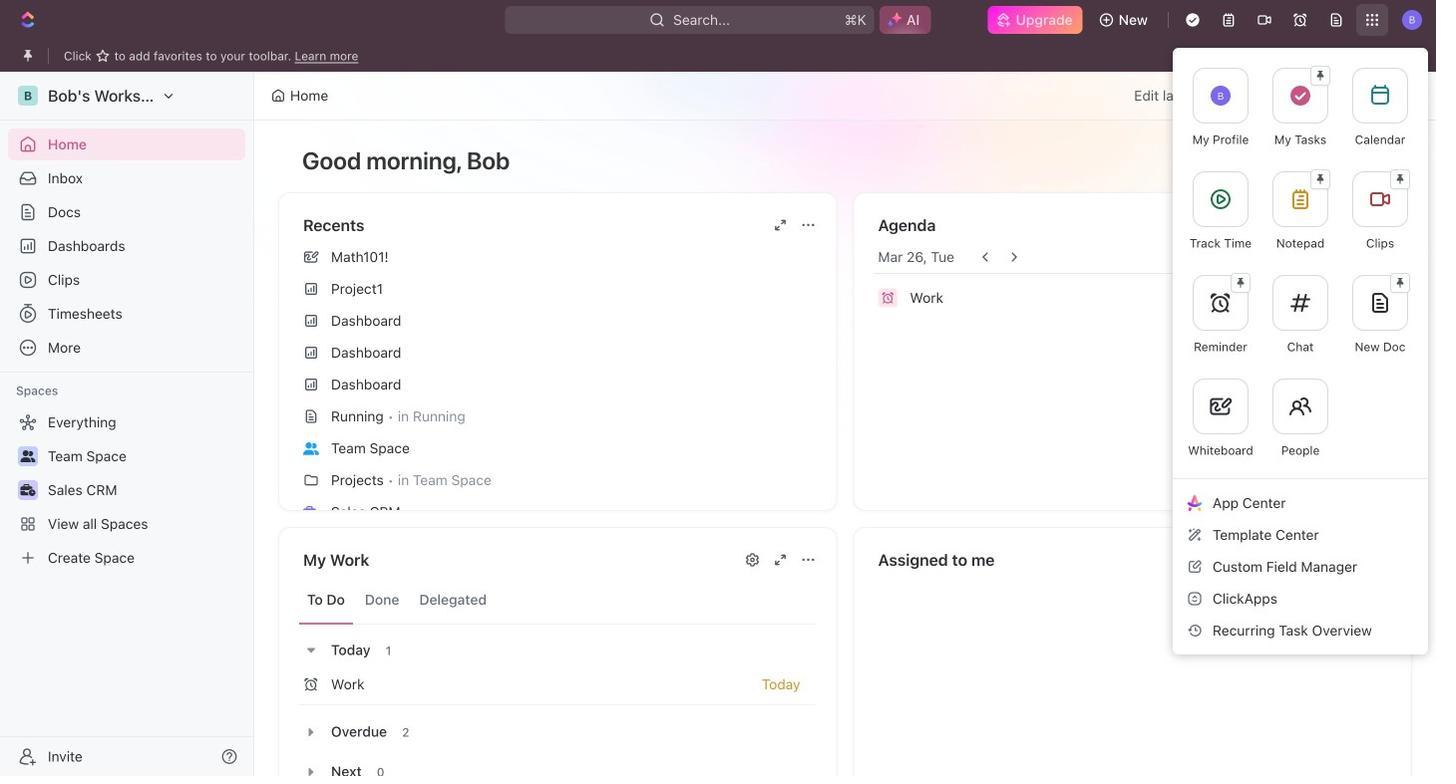 Task type: describe. For each thing, give the bounding box(es) containing it.
sidebar navigation
[[0, 72, 254, 777]]

tree inside "sidebar" navigation
[[8, 407, 245, 574]]



Task type: vqa. For each thing, say whether or not it's contained in the screenshot.
user group 'icon'
yes



Task type: locate. For each thing, give the bounding box(es) containing it.
tab list
[[299, 576, 816, 625]]

user group image
[[303, 443, 319, 455]]

tree
[[8, 407, 245, 574]]

business time image
[[303, 506, 319, 519]]



